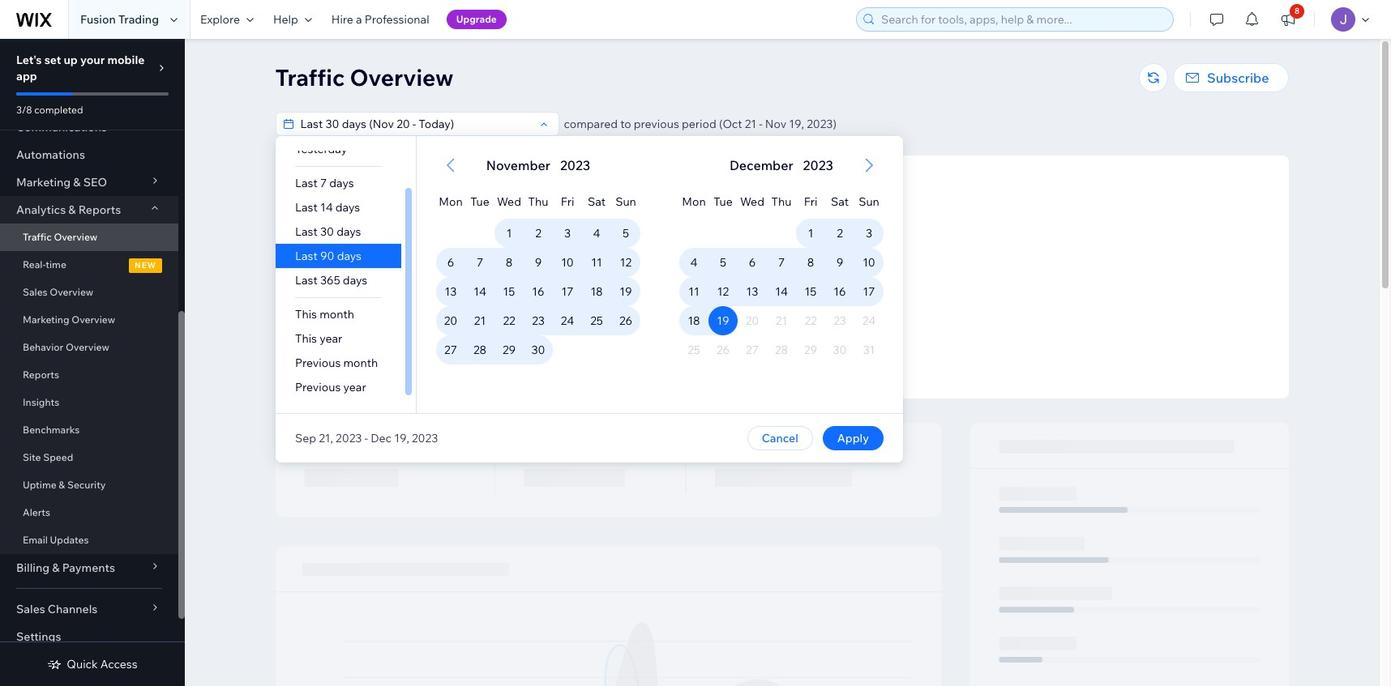 Task type: describe. For each thing, give the bounding box(es) containing it.
dec
[[370, 431, 391, 446]]

completed
[[34, 104, 83, 116]]

apply button
[[822, 427, 883, 451]]

overview for the traffic overview link
[[54, 231, 97, 243]]

insights link
[[0, 389, 178, 417]]

how
[[741, 331, 760, 343]]

nov
[[765, 117, 787, 131]]

channels
[[48, 602, 98, 617]]

last for last 14 days
[[295, 200, 317, 215]]

hire a marketing expert link
[[729, 354, 835, 369]]

0 vertical spatial 30
[[320, 225, 334, 239]]

sidebar element
[[0, 0, 185, 687]]

sat for 9
[[831, 195, 849, 209]]

sales channels button
[[0, 596, 178, 624]]

uptime & security link
[[0, 472, 178, 499]]

upgrade button
[[446, 10, 507, 29]]

alert containing december
[[725, 156, 838, 175]]

overview
[[720, 303, 760, 315]]

3 for 11
[[564, 226, 570, 241]]

hire a marketing expert
[[729, 355, 835, 367]]

1 horizontal spatial 7
[[476, 255, 483, 270]]

2 horizontal spatial 7
[[778, 255, 785, 270]]

marketing for marketing & seo
[[16, 175, 71, 190]]

not enough traffic you'll get an overview once your site has more traffic.
[[663, 283, 901, 315]]

Search for tools, apps, help & more... field
[[877, 8, 1168, 31]]

once
[[763, 303, 785, 315]]

grid containing december
[[660, 136, 903, 414]]

cancel button
[[747, 427, 813, 451]]

0 vertical spatial 11
[[591, 255, 602, 270]]

email
[[23, 534, 48, 547]]

compared
[[564, 117, 618, 131]]

0 horizontal spatial 19,
[[394, 431, 409, 446]]

row group for grid containing december
[[660, 219, 903, 414]]

fusion
[[80, 12, 116, 27]]

real-time
[[23, 259, 66, 271]]

explore
[[200, 12, 240, 27]]

this for this month
[[295, 307, 317, 322]]

row group for grid containing november
[[416, 219, 660, 414]]

row containing 20
[[436, 307, 640, 336]]

mon for 6
[[439, 195, 462, 209]]

3/8 completed
[[16, 104, 83, 116]]

marketing overview
[[23, 314, 115, 326]]

reports link
[[0, 362, 178, 389]]

0 horizontal spatial 5
[[622, 226, 629, 241]]

1 vertical spatial traffic
[[824, 331, 851, 343]]

27
[[444, 343, 457, 358]]

1 13 from the left
[[444, 285, 456, 299]]

tue for 7
[[470, 195, 489, 209]]

this month
[[295, 307, 354, 322]]

marketing
[[758, 355, 804, 367]]

last 14 days
[[295, 200, 360, 215]]

0 vertical spatial 19,
[[789, 117, 804, 131]]

sep
[[295, 431, 316, 446]]

2023 down compared
[[560, 157, 590, 174]]

thu for 7
[[771, 195, 791, 209]]

1 15 from the left
[[503, 285, 515, 299]]

5 inside row
[[720, 255, 726, 270]]

7 inside "list box"
[[320, 176, 326, 191]]

& for marketing
[[73, 175, 81, 190]]

tue for 5
[[713, 195, 732, 209]]

year for previous year
[[343, 380, 366, 395]]

2 17 from the left
[[863, 285, 875, 299]]

2023 right dec
[[412, 431, 438, 446]]

traffic.
[[872, 303, 901, 315]]

hire for hire a professional
[[332, 12, 353, 27]]

2 15 from the left
[[804, 285, 816, 299]]

2 horizontal spatial 14
[[775, 285, 788, 299]]

you'll
[[663, 303, 687, 315]]

28
[[473, 343, 486, 358]]

month for this month
[[319, 307, 354, 322]]

subscribe
[[1207, 70, 1269, 86]]

last for last 30 days
[[295, 225, 317, 239]]

time
[[46, 259, 66, 271]]

20
[[444, 314, 457, 328]]

site
[[809, 303, 826, 315]]

a for marketing
[[750, 355, 755, 367]]

security
[[67, 479, 106, 491]]

not
[[732, 283, 752, 298]]

help
[[273, 12, 298, 27]]

sep 21, 2023 - dec 19, 2023
[[295, 431, 438, 446]]

wed for 6
[[740, 195, 764, 209]]

analytics & reports
[[16, 203, 121, 217]]

this for this year
[[295, 332, 317, 346]]

year for this year
[[319, 332, 342, 346]]

1 9 from the left
[[535, 255, 541, 270]]

26
[[619, 314, 632, 328]]

behavior overview
[[23, 341, 109, 354]]

alerts
[[23, 507, 50, 519]]

sun for 10
[[858, 195, 879, 209]]

benchmarks link
[[0, 417, 178, 444]]

30 inside row
[[531, 343, 545, 358]]

december
[[729, 157, 793, 174]]

behavior overview link
[[0, 334, 178, 362]]

billing
[[16, 561, 50, 576]]

1 16 from the left
[[532, 285, 544, 299]]

2023 right 21,
[[335, 431, 362, 446]]

last 30 days
[[295, 225, 361, 239]]

traffic overview inside sidebar element
[[23, 231, 97, 243]]

hire a professional
[[332, 12, 429, 27]]

overview for marketing overview link
[[72, 314, 115, 326]]

overview for sales overview link
[[50, 286, 93, 298]]

1 vertical spatial 12
[[717, 285, 729, 299]]

traffic overview link
[[0, 224, 178, 251]]

0 vertical spatial 12
[[620, 255, 631, 270]]

row containing 4
[[679, 248, 883, 277]]

23
[[532, 314, 544, 328]]

apply
[[837, 431, 869, 446]]

settings
[[16, 630, 61, 645]]

analytics & reports button
[[0, 196, 178, 224]]

app
[[16, 69, 37, 84]]

1 vertical spatial 11
[[688, 285, 699, 299]]

sales for sales overview
[[23, 286, 48, 298]]

learn how to boost your traffic link
[[713, 330, 851, 344]]

0 vertical spatial -
[[759, 117, 763, 131]]

learn how to boost your traffic
[[713, 331, 851, 343]]

22
[[503, 314, 515, 328]]

2 for 10
[[535, 226, 541, 241]]

set
[[44, 53, 61, 67]]

mon tue wed thu for 5
[[682, 195, 791, 209]]

month for previous month
[[343, 356, 378, 371]]

& for uptime
[[59, 479, 65, 491]]

row containing 27
[[436, 336, 640, 365]]

2 vertical spatial your
[[802, 331, 822, 343]]

1 horizontal spatial 8
[[807, 255, 814, 270]]

payments
[[62, 561, 115, 576]]

site
[[23, 452, 41, 464]]

boost
[[773, 331, 800, 343]]

0 horizontal spatial -
[[364, 431, 368, 446]]

insights
[[23, 397, 59, 409]]

your inside 'not enough traffic you'll get an overview once your site has more traffic.'
[[787, 303, 807, 315]]

has
[[828, 303, 844, 315]]

last for last 90 days
[[295, 249, 317, 264]]

marketing & seo
[[16, 175, 107, 190]]

email updates link
[[0, 527, 178, 555]]

seo
[[83, 175, 107, 190]]

let's
[[16, 53, 42, 67]]

row containing 18
[[679, 307, 883, 336]]

quick access button
[[47, 658, 138, 672]]

automations link
[[0, 141, 178, 169]]

hire for hire a marketing expert
[[729, 355, 748, 367]]

29
[[502, 343, 515, 358]]

your inside let's set up your mobile app
[[80, 53, 105, 67]]

billing & payments
[[16, 561, 115, 576]]

analytics
[[16, 203, 66, 217]]



Task type: locate. For each thing, give the bounding box(es) containing it.
& for billing
[[52, 561, 60, 576]]

2 last from the top
[[295, 200, 317, 215]]

14 up 28
[[473, 285, 486, 299]]

last for last 365 days
[[295, 273, 317, 288]]

sun for 12
[[615, 195, 636, 209]]

21 right (oct
[[745, 117, 757, 131]]

2023)
[[807, 117, 837, 131]]

15 up 22
[[503, 285, 515, 299]]

2 thu from the left
[[771, 195, 791, 209]]

& right uptime
[[59, 479, 65, 491]]

previous down this year
[[295, 356, 340, 371]]

1 horizontal spatial wed
[[740, 195, 764, 209]]

0 horizontal spatial mon tue wed thu
[[439, 195, 548, 209]]

upgrade
[[456, 13, 497, 25]]

site speed
[[23, 452, 73, 464]]

fri for 8
[[804, 195, 817, 209]]

17 up 24
[[561, 285, 573, 299]]

let's set up your mobile app
[[16, 53, 145, 84]]

30 right 29
[[531, 343, 545, 358]]

days for last 7 days
[[329, 176, 354, 191]]

1 horizontal spatial a
[[750, 355, 755, 367]]

alert containing november
[[481, 156, 595, 175]]

automations
[[16, 148, 85, 162]]

hire down how
[[729, 355, 748, 367]]

speed
[[43, 452, 73, 464]]

tue down december
[[713, 195, 732, 209]]

2 sun from the left
[[858, 195, 879, 209]]

11 up 25
[[591, 255, 602, 270]]

21 up 28
[[474, 314, 485, 328]]

1 row group from the left
[[416, 219, 660, 414]]

12 left not on the top of page
[[717, 285, 729, 299]]

10 up 24
[[561, 255, 574, 270]]

traffic
[[275, 63, 345, 92], [23, 231, 52, 243]]

1 horizontal spatial alert
[[725, 156, 838, 175]]

10
[[561, 255, 574, 270], [862, 255, 875, 270]]

2 for 8
[[837, 226, 843, 241]]

2 horizontal spatial 8
[[1295, 6, 1300, 16]]

0 horizontal spatial traffic overview
[[23, 231, 97, 243]]

traffic inside sidebar element
[[23, 231, 52, 243]]

4 last from the top
[[295, 249, 317, 264]]

9 up has
[[836, 255, 843, 270]]

6 up not on the top of page
[[749, 255, 756, 270]]

mon tue wed thu down november
[[439, 195, 548, 209]]

month up previous year
[[343, 356, 378, 371]]

0 vertical spatial month
[[319, 307, 354, 322]]

behavior
[[23, 341, 63, 354]]

traffic overview up time on the top left
[[23, 231, 97, 243]]

1 vertical spatial traffic overview
[[23, 231, 97, 243]]

1 horizontal spatial year
[[343, 380, 366, 395]]

list box
[[275, 137, 416, 400]]

8
[[1295, 6, 1300, 16], [505, 255, 512, 270], [807, 255, 814, 270]]

overview inside sales overview link
[[50, 286, 93, 298]]

2 mon from the left
[[682, 195, 706, 209]]

13 up the 20
[[444, 285, 456, 299]]

None field
[[296, 113, 534, 135]]

6 up the 20
[[447, 255, 454, 270]]

1 thu from the left
[[528, 195, 548, 209]]

1 horizontal spatial 19
[[717, 314, 729, 328]]

uptime & security
[[23, 479, 106, 491]]

15 up "site"
[[804, 285, 816, 299]]

0 vertical spatial marketing
[[16, 175, 71, 190]]

1 mon from the left
[[439, 195, 462, 209]]

1 horizontal spatial traffic
[[275, 63, 345, 92]]

1 horizontal spatial 16
[[833, 285, 846, 299]]

last down last 7 days
[[295, 200, 317, 215]]

2 6 from the left
[[749, 255, 756, 270]]

1 vertical spatial marketing
[[23, 314, 69, 326]]

12
[[620, 255, 631, 270], [717, 285, 729, 299]]

more
[[846, 303, 870, 315]]

november
[[486, 157, 550, 174]]

mon for 4
[[682, 195, 706, 209]]

days up last 30 days
[[335, 200, 360, 215]]

expert
[[806, 355, 835, 367]]

0 horizontal spatial 19
[[619, 285, 632, 299]]

overview down professional
[[350, 63, 454, 92]]

1 last from the top
[[295, 176, 317, 191]]

18 up 25
[[590, 285, 603, 299]]

0 vertical spatial traffic overview
[[275, 63, 454, 92]]

hire right help button
[[332, 12, 353, 27]]

overview down sales overview link
[[72, 314, 115, 326]]

0 horizontal spatial alert
[[481, 156, 595, 175]]

0 horizontal spatial reports
[[23, 369, 59, 381]]

2 row group from the left
[[660, 219, 903, 414]]

1 horizontal spatial 12
[[717, 285, 729, 299]]

quick access
[[67, 658, 138, 672]]

1 2 from the left
[[535, 226, 541, 241]]

alert
[[481, 156, 595, 175], [725, 156, 838, 175]]

1 horizontal spatial 13
[[746, 285, 758, 299]]

0 vertical spatial 21
[[745, 117, 757, 131]]

your right boost
[[802, 331, 822, 343]]

0 horizontal spatial 8
[[505, 255, 512, 270]]

2023 down 2023)
[[803, 157, 833, 174]]

overview down 'analytics & reports'
[[54, 231, 97, 243]]

0 horizontal spatial 16
[[532, 285, 544, 299]]

traffic down help button
[[275, 63, 345, 92]]

overview inside behavior overview link
[[66, 341, 109, 354]]

this year
[[295, 332, 342, 346]]

1 previous from the top
[[295, 356, 340, 371]]

1 horizontal spatial traffic overview
[[275, 63, 454, 92]]

marketing
[[16, 175, 71, 190], [23, 314, 69, 326]]

1 mon tue wed thu from the left
[[439, 195, 548, 209]]

reports down 'seo'
[[78, 203, 121, 217]]

month
[[319, 307, 354, 322], [343, 356, 378, 371]]

2 fri from the left
[[804, 195, 817, 209]]

2 9 from the left
[[836, 255, 843, 270]]

1 down november
[[506, 226, 512, 241]]

traffic up "site"
[[799, 283, 832, 298]]

0 horizontal spatial traffic
[[23, 231, 52, 243]]

0 horizontal spatial 18
[[590, 285, 603, 299]]

a for professional
[[356, 12, 362, 27]]

days for last 365 days
[[342, 273, 367, 288]]

1 sun from the left
[[615, 195, 636, 209]]

4 inside row
[[690, 255, 697, 270]]

billing & payments button
[[0, 555, 178, 582]]

0 horizontal spatial tue
[[470, 195, 489, 209]]

0 horizontal spatial 13
[[444, 285, 456, 299]]

19
[[619, 285, 632, 299], [717, 314, 729, 328]]

help button
[[264, 0, 322, 39]]

days
[[329, 176, 354, 191], [335, 200, 360, 215], [336, 225, 361, 239], [337, 249, 361, 264], [342, 273, 367, 288]]

learn
[[713, 331, 738, 343]]

previous for previous month
[[295, 356, 340, 371]]

traffic
[[799, 283, 832, 298], [824, 331, 851, 343]]

up
[[64, 53, 78, 67]]

1 horizontal spatial sat
[[831, 195, 849, 209]]

communications button
[[0, 114, 178, 141]]

overview inside marketing overview link
[[72, 314, 115, 326]]

row containing 11
[[679, 277, 883, 307]]

0 horizontal spatial 1
[[506, 226, 512, 241]]

& for analytics
[[68, 203, 76, 217]]

traffic overview down hire a professional
[[275, 63, 454, 92]]

14 up last 30 days
[[320, 200, 333, 215]]

0 horizontal spatial mon
[[439, 195, 462, 209]]

6
[[447, 255, 454, 270], [749, 255, 756, 270]]

0 horizontal spatial wed
[[497, 195, 521, 209]]

days for last 14 days
[[335, 200, 360, 215]]

3 last from the top
[[295, 225, 317, 239]]

17 up more
[[863, 285, 875, 299]]

days right the 90
[[337, 249, 361, 264]]

year
[[319, 332, 342, 346], [343, 380, 366, 395]]

wed
[[497, 195, 521, 209], [740, 195, 764, 209]]

21 inside row
[[474, 314, 485, 328]]

sat down compared
[[587, 195, 605, 209]]

your
[[80, 53, 105, 67], [787, 303, 807, 315], [802, 331, 822, 343]]

2 mon tue wed thu from the left
[[682, 195, 791, 209]]

18
[[590, 285, 603, 299], [688, 314, 700, 328]]

5 last from the top
[[295, 273, 317, 288]]

your right up
[[80, 53, 105, 67]]

1 horizontal spatial 17
[[863, 285, 875, 299]]

2 down november
[[535, 226, 541, 241]]

2 up has
[[837, 226, 843, 241]]

1 horizontal spatial 21
[[745, 117, 757, 131]]

alert down "nov"
[[725, 156, 838, 175]]

0 horizontal spatial 11
[[591, 255, 602, 270]]

row containing 6
[[436, 248, 640, 277]]

1 horizontal spatial 14
[[473, 285, 486, 299]]

0 horizontal spatial year
[[319, 332, 342, 346]]

1 vertical spatial 21
[[474, 314, 485, 328]]

2 16 from the left
[[833, 285, 846, 299]]

thu for 9
[[528, 195, 548, 209]]

previous for previous year
[[295, 380, 340, 395]]

a down how
[[750, 355, 755, 367]]

1 wed from the left
[[497, 195, 521, 209]]

1 vertical spatial year
[[343, 380, 366, 395]]

1 1 from the left
[[506, 226, 512, 241]]

last
[[295, 176, 317, 191], [295, 200, 317, 215], [295, 225, 317, 239], [295, 249, 317, 264], [295, 273, 317, 288]]

sales inside "sales channels" popup button
[[16, 602, 45, 617]]

2 alert from the left
[[725, 156, 838, 175]]

thu down november
[[528, 195, 548, 209]]

0 vertical spatial 18
[[590, 285, 603, 299]]

sales
[[23, 286, 48, 298], [16, 602, 45, 617]]

period
[[682, 117, 717, 131]]

16 up has
[[833, 285, 846, 299]]

cancel
[[762, 431, 798, 446]]

1 17 from the left
[[561, 285, 573, 299]]

1 horizontal spatial thu
[[771, 195, 791, 209]]

1 vertical spatial this
[[295, 332, 317, 346]]

1 vertical spatial month
[[343, 356, 378, 371]]

tue down november
[[470, 195, 489, 209]]

sales channels
[[16, 602, 98, 617]]

row
[[436, 180, 640, 219], [679, 180, 883, 219], [436, 219, 640, 248], [679, 219, 883, 248], [436, 248, 640, 277], [679, 248, 883, 277], [436, 277, 640, 307], [679, 277, 883, 307], [436, 307, 640, 336], [679, 307, 883, 336], [436, 336, 640, 365], [679, 336, 883, 365], [436, 365, 640, 394]]

1 horizontal spatial tue
[[713, 195, 732, 209]]

1 tue from the left
[[470, 195, 489, 209]]

0 vertical spatial year
[[319, 332, 342, 346]]

19, right "nov"
[[789, 117, 804, 131]]

4
[[593, 226, 600, 241], [690, 255, 697, 270]]

settings link
[[0, 624, 178, 651]]

to inside learn how to boost your traffic link
[[762, 331, 771, 343]]

days for last 30 days
[[336, 225, 361, 239]]

sales inside sales overview link
[[23, 286, 48, 298]]

2 previous from the top
[[295, 380, 340, 395]]

marketing for marketing overview
[[23, 314, 69, 326]]

overview
[[350, 63, 454, 92], [54, 231, 97, 243], [50, 286, 93, 298], [72, 314, 115, 326], [66, 341, 109, 354]]

11
[[591, 255, 602, 270], [688, 285, 699, 299]]

0 horizontal spatial sun
[[615, 195, 636, 209]]

1 for 9
[[506, 226, 512, 241]]

thu down december
[[771, 195, 791, 209]]

0 vertical spatial reports
[[78, 203, 121, 217]]

2 1 from the left
[[808, 226, 813, 241]]

0 vertical spatial traffic
[[275, 63, 345, 92]]

to right how
[[762, 331, 771, 343]]

sales for sales channels
[[16, 602, 45, 617]]

alerts link
[[0, 499, 178, 527]]

last left the 90
[[295, 249, 317, 264]]

0 vertical spatial a
[[356, 12, 362, 27]]

wed for 8
[[497, 195, 521, 209]]

1 horizontal spatial 19,
[[789, 117, 804, 131]]

row group
[[416, 219, 660, 414], [660, 219, 903, 414]]

1 horizontal spatial 1
[[808, 226, 813, 241]]

email updates
[[23, 534, 89, 547]]

1 vertical spatial 5
[[720, 255, 726, 270]]

previous year
[[295, 380, 366, 395]]

21,
[[318, 431, 333, 446]]

1 vertical spatial to
[[762, 331, 771, 343]]

-
[[759, 117, 763, 131], [364, 431, 368, 446]]

sat
[[587, 195, 605, 209], [831, 195, 849, 209]]

last up the last 14 days
[[295, 176, 317, 191]]

updates
[[50, 534, 89, 547]]

row containing 13
[[436, 277, 640, 307]]

1 vertical spatial 19,
[[394, 431, 409, 446]]

11 up get on the top
[[688, 285, 699, 299]]

0 horizontal spatial 14
[[320, 200, 333, 215]]

tue
[[470, 195, 489, 209], [713, 195, 732, 209]]

days for last 90 days
[[337, 249, 361, 264]]

year down previous month
[[343, 380, 366, 395]]

1 vertical spatial your
[[787, 303, 807, 315]]

8 inside button
[[1295, 6, 1300, 16]]

this
[[295, 307, 317, 322], [295, 332, 317, 346]]

19 inside tuesday, december 19, 2023 cell
[[717, 314, 729, 328]]

0 horizontal spatial 30
[[320, 225, 334, 239]]

3/8
[[16, 104, 32, 116]]

- left dec
[[364, 431, 368, 446]]

last for last 7 days
[[295, 176, 317, 191]]

0 vertical spatial hire
[[332, 12, 353, 27]]

last down the last 14 days
[[295, 225, 317, 239]]

a left professional
[[356, 12, 362, 27]]

7
[[320, 176, 326, 191], [476, 255, 483, 270], [778, 255, 785, 270]]

30 up the 90
[[320, 225, 334, 239]]

2 grid from the left
[[660, 136, 903, 414]]

month up this year
[[319, 307, 354, 322]]

1 alert from the left
[[481, 156, 595, 175]]

9 up 23 on the left of page
[[535, 255, 541, 270]]

1 6 from the left
[[447, 255, 454, 270]]

1 horizontal spatial 30
[[531, 343, 545, 358]]

- left "nov"
[[759, 117, 763, 131]]

days up last 90 days
[[336, 225, 361, 239]]

yesterday
[[295, 142, 347, 156]]

1 fri from the left
[[560, 195, 574, 209]]

16 up 23 on the left of page
[[532, 285, 544, 299]]

1 horizontal spatial reports
[[78, 203, 121, 217]]

to left previous
[[620, 117, 631, 131]]

communications
[[16, 120, 107, 135]]

18 left an
[[688, 314, 700, 328]]

access
[[100, 658, 138, 672]]

trading
[[118, 12, 159, 27]]

0 horizontal spatial 17
[[561, 285, 573, 299]]

overview down marketing overview link
[[66, 341, 109, 354]]

marketing overview link
[[0, 307, 178, 334]]

19, right dec
[[394, 431, 409, 446]]

sales up settings
[[16, 602, 45, 617]]

new
[[135, 260, 156, 271]]

overview up marketing overview
[[50, 286, 93, 298]]

sat down 2023)
[[831, 195, 849, 209]]

wed down november
[[497, 195, 521, 209]]

1 horizontal spatial sun
[[858, 195, 879, 209]]

0 horizontal spatial 12
[[620, 255, 631, 270]]

0 vertical spatial this
[[295, 307, 317, 322]]

reports
[[78, 203, 121, 217], [23, 369, 59, 381]]

previous down previous month
[[295, 380, 340, 395]]

& right the billing
[[52, 561, 60, 576]]

marketing up behavior
[[23, 314, 69, 326]]

0 vertical spatial traffic
[[799, 283, 832, 298]]

this down 'this month'
[[295, 332, 317, 346]]

mon
[[439, 195, 462, 209], [682, 195, 706, 209]]

0 vertical spatial 4
[[593, 226, 600, 241]]

1 this from the top
[[295, 307, 317, 322]]

15
[[503, 285, 515, 299], [804, 285, 816, 299]]

2 sat from the left
[[831, 195, 849, 209]]

hire
[[332, 12, 353, 27], [729, 355, 748, 367]]

marketing up analytics
[[16, 175, 71, 190]]

previous
[[295, 356, 340, 371], [295, 380, 340, 395]]

1 horizontal spatial mon
[[682, 195, 706, 209]]

10 up more
[[862, 255, 875, 270]]

19 up learn
[[717, 314, 729, 328]]

2 10 from the left
[[862, 255, 875, 270]]

this up this year
[[295, 307, 317, 322]]

last 365 days
[[295, 273, 367, 288]]

90
[[320, 249, 334, 264]]

1 for 7
[[808, 226, 813, 241]]

0 vertical spatial your
[[80, 53, 105, 67]]

grid containing november
[[416, 136, 660, 414]]

last left 365
[[295, 273, 317, 288]]

site speed link
[[0, 444, 178, 472]]

page skeleton image
[[275, 423, 1289, 687]]

2 13 from the left
[[746, 285, 758, 299]]

mon tue wed thu for 7
[[439, 195, 548, 209]]

0 horizontal spatial fri
[[560, 195, 574, 209]]

reports inside reports link
[[23, 369, 59, 381]]

1 vertical spatial a
[[750, 355, 755, 367]]

marketing inside popup button
[[16, 175, 71, 190]]

5
[[622, 226, 629, 241], [720, 255, 726, 270]]

year up previous month
[[319, 332, 342, 346]]

previous
[[634, 117, 679, 131]]

0 horizontal spatial sat
[[587, 195, 605, 209]]

2 wed from the left
[[740, 195, 764, 209]]

alert down compared
[[481, 156, 595, 175]]

2 3 from the left
[[866, 226, 872, 241]]

sat for 11
[[587, 195, 605, 209]]

& down marketing & seo
[[68, 203, 76, 217]]

grid
[[416, 136, 660, 414], [660, 136, 903, 414]]

(oct
[[719, 117, 742, 131]]

1 horizontal spatial 3
[[866, 226, 872, 241]]

1 horizontal spatial 9
[[836, 255, 843, 270]]

0 horizontal spatial 4
[[593, 226, 600, 241]]

traffic down has
[[824, 331, 851, 343]]

& inside dropdown button
[[68, 203, 76, 217]]

reports inside analytics & reports dropdown button
[[78, 203, 121, 217]]

1 vertical spatial reports
[[23, 369, 59, 381]]

1 3 from the left
[[564, 226, 570, 241]]

0 horizontal spatial to
[[620, 117, 631, 131]]

2 this from the top
[[295, 332, 317, 346]]

sales overview
[[23, 286, 93, 298]]

2 2 from the left
[[837, 226, 843, 241]]

1 grid from the left
[[416, 136, 660, 414]]

sales overview link
[[0, 279, 178, 307]]

list box containing yesterday
[[275, 137, 416, 400]]

13 up overview
[[746, 285, 758, 299]]

0 vertical spatial to
[[620, 117, 631, 131]]

days up the last 14 days
[[329, 176, 354, 191]]

sales down real- at the top left of the page
[[23, 286, 48, 298]]

1 10 from the left
[[561, 255, 574, 270]]

professional
[[365, 12, 429, 27]]

2 tue from the left
[[713, 195, 732, 209]]

1 horizontal spatial mon tue wed thu
[[682, 195, 791, 209]]

1 vertical spatial previous
[[295, 380, 340, 395]]

1 horizontal spatial 10
[[862, 255, 875, 270]]

19 up 26
[[619, 285, 632, 299]]

1 horizontal spatial 6
[[749, 255, 756, 270]]

0 horizontal spatial thu
[[528, 195, 548, 209]]

16
[[532, 285, 544, 299], [833, 285, 846, 299]]

last 7 days
[[295, 176, 354, 191]]

1 vertical spatial 18
[[688, 314, 700, 328]]

0 horizontal spatial 10
[[561, 255, 574, 270]]

& left 'seo'
[[73, 175, 81, 190]]

hire a professional link
[[322, 0, 439, 39]]

overview for behavior overview link
[[66, 341, 109, 354]]

0 vertical spatial 19
[[619, 285, 632, 299]]

1 sat from the left
[[587, 195, 605, 209]]

1 up 'not enough traffic you'll get an overview once your site has more traffic.'
[[808, 226, 813, 241]]

12 up 26
[[620, 255, 631, 270]]

1 horizontal spatial 11
[[688, 285, 699, 299]]

to
[[620, 117, 631, 131], [762, 331, 771, 343]]

an
[[706, 303, 718, 315]]

wed down december
[[740, 195, 764, 209]]

traffic inside 'not enough traffic you'll get an overview once your site has more traffic.'
[[799, 283, 832, 298]]

1 horizontal spatial 18
[[688, 314, 700, 328]]

overview inside the traffic overview link
[[54, 231, 97, 243]]

compared to previous period (oct 21 - nov 19, 2023)
[[564, 117, 837, 131]]

reports up insights
[[23, 369, 59, 381]]

mon tue wed thu down december
[[682, 195, 791, 209]]

0 horizontal spatial hire
[[332, 12, 353, 27]]

days right 365
[[342, 273, 367, 288]]

3 for 9
[[866, 226, 872, 241]]

14 up once
[[775, 285, 788, 299]]

fri for 10
[[560, 195, 574, 209]]

your left "site"
[[787, 303, 807, 315]]

tuesday, december 19, 2023 cell
[[708, 307, 737, 336]]



Task type: vqa. For each thing, say whether or not it's contained in the screenshot.


